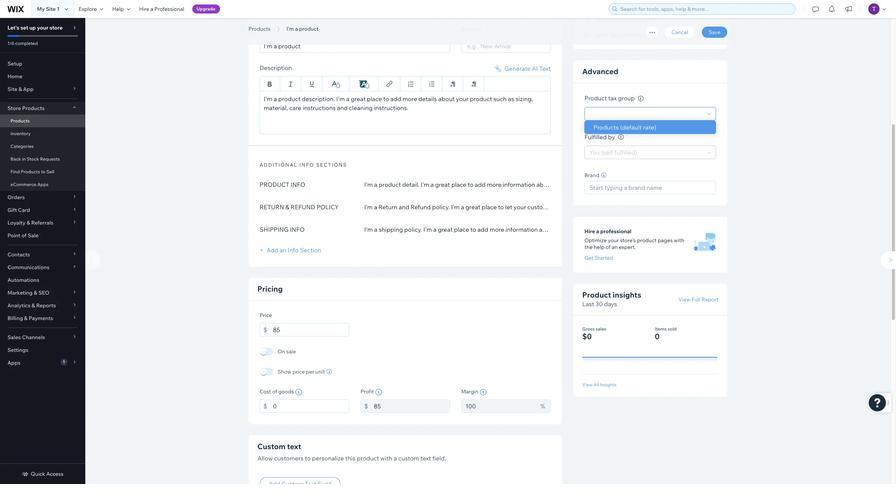 Task type: describe. For each thing, give the bounding box(es) containing it.
upgrade button
[[192, 4, 220, 13]]

all
[[594, 382, 599, 388]]

find
[[10, 169, 20, 175]]

professional
[[155, 6, 184, 12]]

cancel button
[[665, 27, 696, 38]]

setup link
[[0, 57, 85, 70]]

hire a professional link
[[135, 0, 189, 18]]

great
[[351, 95, 366, 102]]

gross sales $0
[[583, 326, 607, 341]]

sold
[[668, 326, 677, 332]]

promote this product
[[597, 16, 656, 23]]

your inside i'm a product description. i'm a great place to add more details about your product such as sizing, material, care instructions and cleaning instructions.
[[456, 95, 469, 102]]

view all insights
[[583, 382, 617, 388]]

billing
[[7, 315, 23, 322]]

shipping info
[[260, 226, 305, 233]]

save button
[[703, 27, 728, 38]]

find products to sell
[[10, 169, 54, 175]]

quick access
[[31, 471, 64, 477]]

sales
[[7, 334, 21, 341]]

unit
[[316, 368, 325, 375]]

up
[[29, 24, 36, 31]]

cleaning
[[349, 104, 373, 111]]

you
[[590, 149, 600, 156]]

30
[[596, 301, 603, 308]]

site & app button
[[0, 83, 85, 95]]

completed
[[15, 40, 38, 46]]

back in stock requests link
[[0, 153, 85, 166]]

show
[[278, 368, 292, 375]]

1 vertical spatial products link
[[0, 115, 85, 127]]

find products to sell link
[[0, 166, 85, 178]]

seo inside dropdown button
[[38, 289, 49, 296]]

0
[[655, 332, 660, 341]]

upgrade
[[197, 6, 216, 12]]

this inside button
[[622, 16, 633, 23]]

profit
[[361, 388, 374, 395]]

add an info section
[[266, 246, 322, 254]]

automations link
[[0, 274, 85, 286]]

place
[[367, 95, 382, 102]]

product
[[260, 181, 290, 188]]

site inside popup button
[[7, 86, 17, 92]]

info tooltip image for cost of goods
[[296, 389, 302, 396]]

& for return
[[286, 203, 290, 211]]

communications
[[7, 264, 49, 271]]

ecommerce apps link
[[0, 178, 85, 191]]

generate ai text
[[505, 65, 551, 72]]

brand
[[585, 172, 600, 179]]

a inside custom text allow customers to personalize this product with a custom text field.
[[394, 454, 397, 462]]

cost
[[260, 388, 271, 395]]

margin
[[462, 388, 479, 395]]

hire a professional
[[585, 228, 632, 235]]

expert.
[[619, 244, 636, 251]]

policy
[[317, 203, 339, 211]]

explore
[[79, 6, 97, 12]]

add an info section link
[[260, 246, 322, 254]]

hire for hire a professional
[[585, 228, 596, 235]]

promote
[[597, 16, 621, 23]]

view for view full report
[[679, 296, 691, 303]]

sale
[[28, 232, 38, 239]]

promote this product button
[[585, 14, 656, 25]]

add
[[267, 246, 279, 254]]

of for sale
[[22, 232, 27, 239]]

store
[[7, 105, 21, 112]]

let's
[[7, 24, 19, 31]]

products (default rate)
[[594, 124, 657, 131]]

0 horizontal spatial an
[[280, 246, 287, 254]]

product for tax
[[585, 95, 607, 102]]

gift card button
[[0, 204, 85, 216]]

return
[[260, 203, 284, 211]]

promote image
[[585, 17, 593, 23]]

your inside optimize your store's product pages with the help of an expert.
[[609, 237, 619, 244]]

get started
[[585, 255, 614, 262]]

0 vertical spatial apps
[[37, 182, 49, 187]]

hire a professional
[[139, 6, 184, 12]]

channels
[[22, 334, 45, 341]]

info tooltip image for margin
[[480, 389, 487, 396]]

instructions
[[303, 104, 336, 111]]

billing & payments
[[7, 315, 53, 322]]

my site 1
[[37, 6, 60, 12]]

home
[[7, 73, 22, 80]]

gift
[[7, 207, 17, 213]]

save
[[709, 29, 721, 36]]

site & app
[[7, 86, 34, 92]]

full
[[692, 296, 701, 303]]

store products button
[[0, 102, 85, 115]]

items sold 0
[[655, 326, 677, 341]]

pricing
[[258, 284, 283, 293]]

with inside custom text allow customers to personalize this product with a custom text field.
[[381, 454, 393, 462]]

info for product info
[[291, 181, 306, 188]]

help
[[112, 6, 124, 12]]

generate
[[505, 65, 531, 72]]

home link
[[0, 70, 85, 83]]

orders button
[[0, 191, 85, 204]]

of for goods
[[273, 388, 277, 395]]

return & refund policy
[[260, 203, 339, 211]]

description
[[260, 64, 292, 71]]

reports
[[36, 302, 56, 309]]

this inside custom text allow customers to personalize this product with a custom text field.
[[346, 454, 356, 462]]

an inside optimize your store's product pages with the help of an expert.
[[612, 244, 618, 251]]

settings
[[7, 347, 28, 354]]

0 horizontal spatial text
[[287, 442, 302, 451]]

days
[[605, 301, 618, 308]]

optimize your store's product pages with the help of an expert.
[[585, 237, 685, 251]]

(default
[[621, 124, 642, 131]]

care
[[290, 104, 302, 111]]

1 horizontal spatial products link
[[245, 25, 275, 33]]

to inside i'm a product description. i'm a great place to add more details about your product such as sizing, material, care instructions and cleaning instructions.
[[384, 95, 389, 102]]

products inside find products to sell link
[[21, 169, 40, 175]]

app
[[23, 86, 34, 92]]

inventory link
[[0, 127, 85, 140]]

Select box search field
[[590, 107, 708, 120]]



Task type: locate. For each thing, give the bounding box(es) containing it.
products inside store products dropdown button
[[22, 105, 45, 112]]

1 vertical spatial text
[[421, 454, 431, 462]]

analytics
[[7, 302, 30, 309]]

0 horizontal spatial your
[[37, 24, 48, 31]]

None text field
[[273, 323, 350, 336], [273, 399, 350, 413], [273, 323, 350, 336], [273, 399, 350, 413]]

to right customers at the left bottom of page
[[305, 454, 311, 462]]

loyalty & referrals button
[[0, 216, 85, 229]]

0 vertical spatial 1
[[57, 6, 60, 12]]

0 vertical spatial info tooltip image
[[639, 96, 644, 101]]

info tooltip image
[[639, 96, 644, 101], [619, 135, 624, 140], [480, 389, 487, 396]]

1 vertical spatial this
[[346, 454, 356, 462]]

info for shipping info
[[290, 226, 305, 233]]

$
[[264, 326, 267, 333], [264, 402, 267, 410], [365, 402, 368, 410]]

1 horizontal spatial info tooltip image
[[376, 389, 382, 396]]

0 vertical spatial seo
[[610, 31, 622, 39]]

1 horizontal spatial apps
[[37, 182, 49, 187]]

1 vertical spatial view
[[583, 382, 593, 388]]

2 vertical spatial info tooltip image
[[480, 389, 487, 396]]

gift card
[[7, 207, 30, 213]]

2 info tooltip image from the left
[[376, 389, 382, 396]]

$ down cost
[[264, 402, 267, 410]]

on
[[278, 348, 285, 355]]

text up customers at the left bottom of page
[[287, 442, 302, 451]]

1 info tooltip image from the left
[[296, 389, 302, 396]]

automations
[[7, 277, 39, 283]]

1 vertical spatial hire
[[585, 228, 596, 235]]

1 horizontal spatial seo
[[610, 31, 622, 39]]

of inside optimize your store's product pages with the help of an expert.
[[606, 244, 611, 251]]

referrals
[[31, 219, 53, 226]]

products link
[[245, 25, 275, 33], [0, 115, 85, 127]]

0 horizontal spatial 1
[[57, 6, 60, 12]]

1 horizontal spatial of
[[273, 388, 277, 395]]

your inside sidebar element
[[37, 24, 48, 31]]

info tooltip image right by
[[619, 135, 624, 140]]

of right help
[[606, 244, 611, 251]]

2 horizontal spatial of
[[606, 244, 611, 251]]

name
[[260, 26, 277, 33]]

this
[[622, 16, 633, 23], [346, 454, 356, 462]]

1 horizontal spatial this
[[622, 16, 633, 23]]

0 vertical spatial this
[[622, 16, 633, 23]]

info up add an info section
[[290, 226, 305, 233]]

info tooltip image right group
[[639, 96, 644, 101]]

marketing & seo
[[7, 289, 49, 296]]

1 vertical spatial apps
[[7, 360, 21, 366]]

& for billing
[[24, 315, 28, 322]]

material,
[[264, 104, 288, 111]]

2 vertical spatial to
[[305, 454, 311, 462]]

view full report
[[679, 296, 719, 303]]

info tooltip image right goods
[[296, 389, 302, 396]]

hire up the optimize
[[585, 228, 596, 235]]

& inside i'm a product 'form'
[[286, 203, 290, 211]]

view left all
[[583, 382, 593, 388]]

to inside custom text allow customers to personalize this product with a custom text field.
[[305, 454, 311, 462]]

0 horizontal spatial products link
[[0, 115, 85, 127]]

i'm a product form
[[82, 0, 897, 484]]

1 horizontal spatial hire
[[585, 228, 596, 235]]

price
[[260, 312, 272, 319]]

product inside optimize your store's product pages with the help of an expert.
[[638, 237, 657, 244]]

your down "professional"
[[609, 237, 619, 244]]

0 vertical spatial with
[[675, 237, 685, 244]]

about
[[439, 95, 455, 102]]

& right loyalty
[[27, 219, 30, 226]]

product for insights
[[583, 290, 612, 300]]

sidebar element
[[0, 18, 85, 484]]

0 horizontal spatial site
[[7, 86, 17, 92]]

and
[[337, 104, 348, 111]]

seo right edit
[[610, 31, 622, 39]]

custom text allow customers to personalize this product with a custom text field.
[[258, 442, 447, 462]]

Start typing a brand name field
[[588, 181, 714, 194]]

goods
[[279, 388, 294, 395]]

sales channels button
[[0, 331, 85, 344]]

1 vertical spatial info tooltip image
[[619, 135, 624, 140]]

0 horizontal spatial info tooltip image
[[296, 389, 302, 396]]

sell
[[46, 169, 54, 175]]

1 vertical spatial of
[[606, 244, 611, 251]]

Add a product name text field
[[260, 39, 450, 53]]

1 vertical spatial your
[[456, 95, 469, 102]]

2 horizontal spatial to
[[384, 95, 389, 102]]

0 horizontal spatial of
[[22, 232, 27, 239]]

loyalty & referrals
[[7, 219, 53, 226]]

1 horizontal spatial info tooltip image
[[619, 135, 624, 140]]

a
[[151, 6, 153, 12], [271, 16, 279, 33], [295, 25, 298, 32], [274, 95, 277, 102], [346, 95, 350, 102], [597, 228, 600, 235], [394, 454, 397, 462]]

orders
[[7, 194, 25, 201]]

text left field.
[[421, 454, 431, 462]]

get started link
[[585, 255, 614, 262]]

seo
[[610, 31, 622, 39], [38, 289, 49, 296]]

to left sell
[[41, 169, 45, 175]]

i'm
[[249, 16, 268, 33], [287, 25, 294, 32], [264, 95, 273, 102], [337, 95, 345, 102]]

0 vertical spatial products link
[[245, 25, 275, 33]]

1 vertical spatial product
[[583, 290, 612, 300]]

with left custom
[[381, 454, 393, 462]]

1 horizontal spatial 1
[[63, 360, 65, 364]]

& left app
[[18, 86, 22, 92]]

info tooltip image for fulfilled by
[[619, 135, 624, 140]]

per
[[306, 368, 315, 375]]

view left full
[[679, 296, 691, 303]]

& right return
[[286, 203, 290, 211]]

seo inside button
[[610, 31, 622, 39]]

$ down profit
[[365, 402, 368, 410]]

product up "30"
[[583, 290, 612, 300]]

edit
[[597, 31, 608, 39]]

my
[[37, 6, 45, 12]]

1 vertical spatial info
[[290, 226, 305, 233]]

price
[[293, 368, 305, 375]]

$0
[[583, 332, 592, 341]]

1 vertical spatial 1
[[63, 360, 65, 364]]

& left reports
[[32, 302, 35, 309]]

you (self fulfilled)
[[590, 149, 638, 156]]

refund
[[291, 203, 316, 211]]

generate ai text button
[[494, 64, 551, 73]]

tax
[[609, 95, 617, 102]]

& for analytics
[[32, 302, 35, 309]]

1 horizontal spatial to
[[305, 454, 311, 462]]

fulfilled)
[[615, 149, 638, 156]]

items
[[655, 326, 667, 332]]

by
[[609, 133, 616, 141]]

& up analytics & reports
[[34, 289, 37, 296]]

0 vertical spatial of
[[22, 232, 27, 239]]

0 horizontal spatial seo
[[38, 289, 49, 296]]

with inside optimize your store's product pages with the help of an expert.
[[675, 237, 685, 244]]

quick
[[31, 471, 45, 477]]

card
[[18, 207, 30, 213]]

product inside product insights last 30 days
[[583, 290, 612, 300]]

0 horizontal spatial with
[[381, 454, 393, 462]]

product left tax
[[585, 95, 607, 102]]

2 vertical spatial of
[[273, 388, 277, 395]]

$ for on sale
[[264, 326, 267, 333]]

0 horizontal spatial apps
[[7, 360, 21, 366]]

analytics & reports
[[7, 302, 56, 309]]

info tooltip image for profit
[[376, 389, 382, 396]]

stock
[[27, 156, 39, 162]]

hire inside i'm a product 'form'
[[585, 228, 596, 235]]

0 horizontal spatial this
[[346, 454, 356, 462]]

0 vertical spatial view
[[679, 296, 691, 303]]

$ down price
[[264, 326, 267, 333]]

apps down settings
[[7, 360, 21, 366]]

1 vertical spatial site
[[7, 86, 17, 92]]

1 inside sidebar element
[[63, 360, 65, 364]]

store
[[50, 24, 63, 31]]

2 horizontal spatial your
[[609, 237, 619, 244]]

text
[[540, 65, 551, 72]]

1 horizontal spatial your
[[456, 95, 469, 102]]

view full report link
[[679, 296, 719, 303]]

this right personalize
[[346, 454, 356, 462]]

0 horizontal spatial view
[[583, 382, 593, 388]]

show price per unit
[[278, 368, 325, 375]]

cost of goods
[[260, 388, 294, 395]]

view for view all insights
[[583, 382, 593, 388]]

of inside sidebar element
[[22, 232, 27, 239]]

hire for hire a professional
[[139, 6, 149, 12]]

seo settings image
[[585, 32, 593, 39]]

with
[[675, 237, 685, 244], [381, 454, 393, 462]]

0 vertical spatial site
[[46, 6, 56, 12]]

ai
[[532, 65, 538, 72]]

seo down automations link
[[38, 289, 49, 296]]

setup
[[7, 60, 22, 67]]

product inside custom text allow customers to personalize this product with a custom text field.
[[357, 454, 379, 462]]

1 horizontal spatial view
[[679, 296, 691, 303]]

hire right help button on the left top of the page
[[139, 6, 149, 12]]

an left expert.
[[612, 244, 618, 251]]

0 vertical spatial your
[[37, 24, 48, 31]]

access
[[46, 471, 64, 477]]

Select box search field
[[468, 40, 545, 52]]

1/6 completed
[[7, 40, 38, 46]]

%
[[541, 402, 546, 410]]

1 horizontal spatial text
[[421, 454, 431, 462]]

false text field
[[260, 91, 551, 134]]

& inside popup button
[[32, 302, 35, 309]]

0 vertical spatial info
[[291, 181, 306, 188]]

rate)
[[644, 124, 657, 131]]

& inside dropdown button
[[34, 289, 37, 296]]

of left the sale
[[22, 232, 27, 239]]

field.
[[433, 454, 447, 462]]

0 horizontal spatial info tooltip image
[[480, 389, 487, 396]]

product insights last 30 days
[[583, 290, 642, 308]]

such
[[494, 95, 507, 102]]

product tax group
[[585, 95, 637, 102]]

info
[[300, 162, 315, 168]]

store's
[[621, 237, 637, 244]]

of right cost
[[273, 388, 277, 395]]

& for loyalty
[[27, 219, 30, 226]]

info down the additional info sections in the left top of the page
[[291, 181, 306, 188]]

as
[[508, 95, 515, 102]]

additional info sections
[[260, 162, 347, 168]]

this up edit seo settings
[[622, 16, 633, 23]]

site down home
[[7, 86, 17, 92]]

sales
[[596, 326, 607, 332]]

& for site
[[18, 86, 22, 92]]

0 horizontal spatial hire
[[139, 6, 149, 12]]

sale
[[286, 348, 296, 355]]

view all insights link
[[583, 381, 617, 388]]

0 vertical spatial product
[[585, 95, 607, 102]]

product inside button
[[634, 16, 656, 23]]

with right pages
[[675, 237, 685, 244]]

1 vertical spatial with
[[381, 454, 393, 462]]

site right "my"
[[46, 6, 56, 12]]

an left the info
[[280, 246, 287, 254]]

0 vertical spatial hire
[[139, 6, 149, 12]]

settings
[[623, 31, 646, 39]]

group
[[619, 95, 635, 102]]

info tooltip image
[[296, 389, 302, 396], [376, 389, 382, 396]]

$ for %
[[365, 402, 368, 410]]

2 horizontal spatial info tooltip image
[[639, 96, 644, 101]]

2 vertical spatial your
[[609, 237, 619, 244]]

1 horizontal spatial site
[[46, 6, 56, 12]]

1 down settings link
[[63, 360, 65, 364]]

categories
[[10, 143, 34, 149]]

1 horizontal spatial with
[[675, 237, 685, 244]]

info tooltip image right margin
[[480, 389, 487, 396]]

1 vertical spatial seo
[[38, 289, 49, 296]]

1 right "my"
[[57, 6, 60, 12]]

0 horizontal spatial to
[[41, 169, 45, 175]]

1/6
[[7, 40, 14, 46]]

1 vertical spatial to
[[41, 169, 45, 175]]

apps down find products to sell link at the left of page
[[37, 182, 49, 187]]

last
[[583, 301, 595, 308]]

& right billing
[[24, 315, 28, 322]]

1 horizontal spatial an
[[612, 244, 618, 251]]

0 vertical spatial to
[[384, 95, 389, 102]]

site
[[46, 6, 56, 12], [7, 86, 17, 92]]

to inside find products to sell link
[[41, 169, 45, 175]]

Search for tools, apps, help & more... field
[[619, 4, 794, 14]]

analytics & reports button
[[0, 299, 85, 312]]

to left add
[[384, 95, 389, 102]]

info tooltip image right profit
[[376, 389, 382, 396]]

help button
[[108, 0, 135, 18]]

& for marketing
[[34, 289, 37, 296]]

insights
[[600, 382, 617, 388]]

back in stock requests
[[10, 156, 60, 162]]

allow
[[258, 454, 273, 462]]

None text field
[[374, 399, 450, 413], [462, 399, 537, 413], [374, 399, 450, 413], [462, 399, 537, 413]]

communications button
[[0, 261, 85, 274]]

& inside dropdown button
[[24, 315, 28, 322]]

your right "up"
[[37, 24, 48, 31]]

customers
[[274, 454, 304, 462]]

inventory
[[10, 131, 31, 136]]

sales channels
[[7, 334, 45, 341]]

info
[[291, 181, 306, 188], [290, 226, 305, 233]]

your right about
[[456, 95, 469, 102]]

requests
[[40, 156, 60, 162]]

marketing & seo button
[[0, 286, 85, 299]]

0 vertical spatial text
[[287, 442, 302, 451]]



Task type: vqa. For each thing, say whether or not it's contained in the screenshot.
Full
yes



